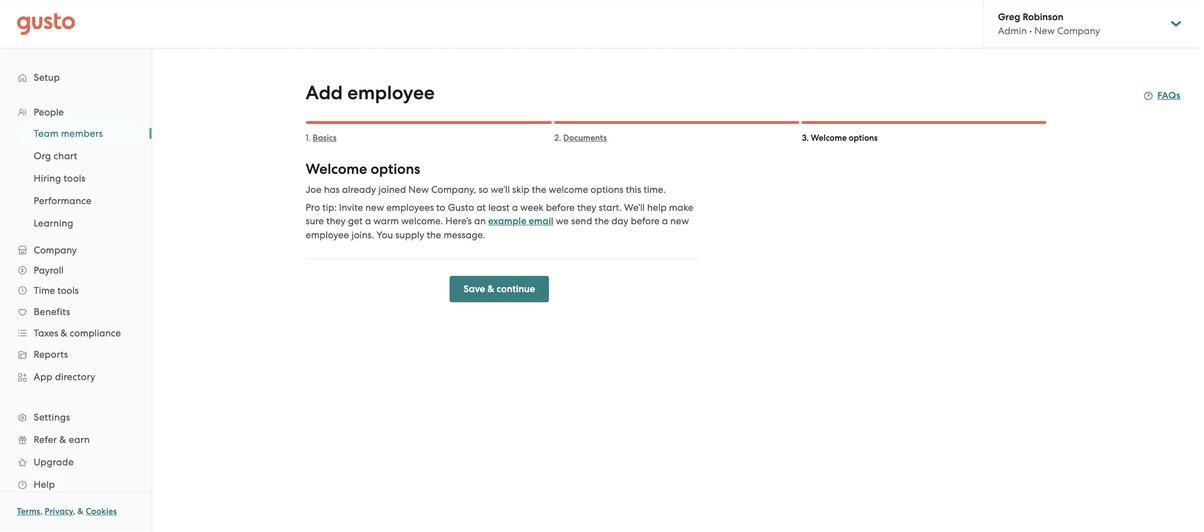 Task type: describe. For each thing, give the bounding box(es) containing it.
1 horizontal spatial options
[[591, 184, 624, 195]]

payroll
[[34, 265, 64, 276]]

list containing people
[[0, 102, 152, 496]]

warm
[[374, 216, 399, 227]]

learning
[[34, 218, 73, 229]]

1 horizontal spatial ,
[[73, 507, 75, 517]]

0 vertical spatial employee
[[347, 81, 435, 104]]

example
[[488, 216, 527, 227]]

org chart link
[[20, 146, 140, 166]]

2 horizontal spatial options
[[849, 133, 878, 143]]

invite
[[339, 202, 363, 213]]

terms , privacy , & cookies
[[17, 507, 117, 517]]

add
[[306, 81, 343, 104]]

company for has
[[431, 184, 474, 195]]

learning link
[[20, 213, 140, 234]]

cookies button
[[86, 505, 117, 519]]

earn
[[69, 435, 90, 446]]

benefits link
[[11, 302, 140, 322]]

company button
[[11, 240, 140, 261]]

1 horizontal spatial welcome options
[[811, 133, 878, 143]]

2 horizontal spatial ,
[[474, 184, 476, 195]]

1 horizontal spatial a
[[512, 202, 518, 213]]

refer & earn
[[34, 435, 90, 446]]

joe has already joined new company , so we'll skip the welcome options this time.
[[306, 184, 666, 195]]

hiring tools link
[[20, 168, 140, 189]]

terms
[[17, 507, 40, 517]]

org chart
[[34, 150, 77, 162]]

app directory link
[[11, 367, 140, 387]]

company for robinson
[[1058, 25, 1101, 37]]

•
[[1030, 25, 1032, 37]]

performance link
[[20, 191, 140, 211]]

here's
[[446, 216, 472, 227]]

0 vertical spatial they
[[577, 202, 597, 213]]

pro tip: invite new employees to gusto at least a week before they start. we'll help make sure they get a warm welcome. here's an
[[306, 202, 694, 227]]

day
[[612, 216, 629, 227]]

upgrade link
[[11, 453, 140, 473]]

documents link
[[564, 133, 607, 143]]

reports link
[[11, 345, 140, 365]]

people
[[34, 107, 64, 118]]

make
[[669, 202, 694, 213]]

admin
[[998, 25, 1027, 37]]

email
[[529, 216, 554, 227]]

refer & earn link
[[11, 430, 140, 450]]

faqs
[[1158, 90, 1181, 102]]

taxes
[[34, 328, 58, 339]]

we'll
[[624, 202, 645, 213]]

greg robinson admin • new company
[[998, 11, 1101, 37]]

settings
[[34, 412, 70, 423]]

people button
[[11, 102, 140, 122]]

week
[[520, 202, 544, 213]]

home image
[[17, 13, 75, 35]]

0 horizontal spatial welcome
[[306, 161, 367, 178]]

upgrade
[[34, 457, 74, 468]]

directory
[[55, 372, 95, 383]]

greg
[[998, 11, 1021, 23]]

performance
[[34, 195, 92, 207]]

company inside dropdown button
[[34, 245, 77, 256]]

setup link
[[11, 67, 140, 88]]

an
[[474, 216, 486, 227]]

team
[[34, 128, 59, 139]]

robinson
[[1023, 11, 1064, 23]]

1 horizontal spatial welcome
[[811, 133, 847, 143]]

get
[[348, 216, 363, 227]]

members
[[61, 128, 103, 139]]

new inside pro tip: invite new employees to gusto at least a week before they start. we'll help make sure they get a warm welcome. here's an
[[366, 202, 384, 213]]

continue
[[497, 284, 535, 295]]

example email link
[[488, 216, 554, 227]]

has
[[324, 184, 340, 195]]

tools for time tools
[[57, 285, 79, 296]]

0 horizontal spatial the
[[427, 230, 441, 241]]

to
[[437, 202, 446, 213]]

welcome
[[549, 184, 588, 195]]

we'll
[[491, 184, 510, 195]]

we send the day before a new employee joins. you supply the message.
[[306, 216, 689, 241]]

payroll button
[[11, 261, 140, 281]]

chart
[[54, 150, 77, 162]]

hiring
[[34, 173, 61, 184]]

joe for joe schmoe
[[1135, 7, 1153, 20]]

save & continue button
[[450, 276, 549, 303]]

cookies
[[86, 507, 117, 517]]



Task type: vqa. For each thing, say whether or not it's contained in the screenshot.
& related to earn
yes



Task type: locate. For each thing, give the bounding box(es) containing it.
1 horizontal spatial before
[[631, 216, 660, 227]]

& for compliance
[[61, 328, 67, 339]]

example email
[[488, 216, 554, 227]]

1 list from the top
[[0, 102, 152, 496]]

sure
[[306, 216, 324, 227]]

privacy link
[[45, 507, 73, 517]]

new inside we send the day before a new employee joins. you supply the message.
[[671, 216, 689, 227]]

the right skip
[[532, 184, 547, 195]]

time
[[34, 285, 55, 296]]

& for continue
[[488, 284, 495, 295]]

save
[[464, 284, 485, 295]]

employee inside we send the day before a new employee joins. you supply the message.
[[306, 230, 349, 241]]

1 vertical spatial the
[[595, 216, 609, 227]]

joe up pro
[[306, 184, 322, 195]]

0 vertical spatial welcome
[[811, 133, 847, 143]]

welcome options
[[811, 133, 878, 143], [306, 161, 420, 178]]

time tools
[[34, 285, 79, 296]]

2 vertical spatial the
[[427, 230, 441, 241]]

already
[[342, 184, 376, 195]]

pro
[[306, 202, 320, 213]]

privacy
[[45, 507, 73, 517]]

1 horizontal spatial company
[[431, 184, 474, 195]]

0 horizontal spatial new
[[409, 184, 429, 195]]

welcome.
[[401, 216, 443, 227]]

taxes & compliance
[[34, 328, 121, 339]]

org
[[34, 150, 51, 162]]

help
[[34, 480, 55, 491]]

before inside we send the day before a new employee joins. you supply the message.
[[631, 216, 660, 227]]

the down start.
[[595, 216, 609, 227]]

2 vertical spatial options
[[591, 184, 624, 195]]

new down make
[[671, 216, 689, 227]]

settings link
[[11, 408, 140, 428]]

1 vertical spatial before
[[631, 216, 660, 227]]

company
[[1058, 25, 1101, 37], [431, 184, 474, 195], [34, 245, 77, 256]]

a down help
[[662, 216, 668, 227]]

, left so
[[474, 184, 476, 195]]

a inside we send the day before a new employee joins. you supply the message.
[[662, 216, 668, 227]]

company down robinson
[[1058, 25, 1101, 37]]

a right "get"
[[365, 216, 371, 227]]

help
[[647, 202, 667, 213]]

& right the taxes
[[61, 328, 67, 339]]

hiring tools
[[34, 173, 85, 184]]

2 horizontal spatial the
[[595, 216, 609, 227]]

0 horizontal spatial options
[[371, 161, 420, 178]]

0 vertical spatial joe
[[1135, 7, 1153, 20]]

faqs button
[[1144, 89, 1181, 103]]

1 vertical spatial new
[[409, 184, 429, 195]]

skip
[[512, 184, 530, 195]]

new for has
[[409, 184, 429, 195]]

2 horizontal spatial company
[[1058, 25, 1101, 37]]

, left privacy
[[40, 507, 43, 517]]

new
[[366, 202, 384, 213], [671, 216, 689, 227]]

welcome
[[811, 133, 847, 143], [306, 161, 367, 178]]

0 horizontal spatial new
[[366, 202, 384, 213]]

0 vertical spatial new
[[366, 202, 384, 213]]

new
[[1035, 25, 1055, 37], [409, 184, 429, 195]]

& for earn
[[59, 435, 66, 446]]

0 vertical spatial new
[[1035, 25, 1055, 37]]

schmoe
[[1155, 7, 1195, 20]]

a
[[512, 202, 518, 213], [365, 216, 371, 227], [662, 216, 668, 227]]

0 vertical spatial company
[[1058, 25, 1101, 37]]

team members link
[[20, 124, 140, 144]]

this
[[626, 184, 642, 195]]

time tools button
[[11, 281, 140, 301]]

benefits
[[34, 307, 70, 318]]

1 vertical spatial they
[[326, 216, 346, 227]]

1 horizontal spatial new
[[671, 216, 689, 227]]

0 horizontal spatial joe
[[306, 184, 322, 195]]

2 list from the top
[[0, 122, 152, 235]]

save & continue
[[464, 284, 535, 295]]

gusto navigation element
[[0, 48, 152, 514]]

basics
[[313, 133, 337, 143]]

before down "we'll"
[[631, 216, 660, 227]]

tools
[[64, 173, 85, 184], [57, 285, 79, 296]]

tools down org chart link
[[64, 173, 85, 184]]

joe for joe has already joined new company , so we'll skip the welcome options this time.
[[306, 184, 322, 195]]

1 vertical spatial employee
[[306, 230, 349, 241]]

& inside button
[[488, 284, 495, 295]]

& left 'earn'
[[59, 435, 66, 446]]

options
[[849, 133, 878, 143], [371, 161, 420, 178], [591, 184, 624, 195]]

0 horizontal spatial before
[[546, 202, 575, 213]]

a up example email
[[512, 202, 518, 213]]

1 horizontal spatial they
[[577, 202, 597, 213]]

1 horizontal spatial new
[[1035, 25, 1055, 37]]

new up warm
[[366, 202, 384, 213]]

1 vertical spatial joe
[[306, 184, 322, 195]]

2 horizontal spatial a
[[662, 216, 668, 227]]

tools for hiring tools
[[64, 173, 85, 184]]

before
[[546, 202, 575, 213], [631, 216, 660, 227]]

0 horizontal spatial they
[[326, 216, 346, 227]]

new down robinson
[[1035, 25, 1055, 37]]

joe schmoe
[[1135, 7, 1195, 20]]

1 vertical spatial options
[[371, 161, 420, 178]]

company up payroll
[[34, 245, 77, 256]]

help link
[[11, 475, 140, 495]]

0 vertical spatial the
[[532, 184, 547, 195]]

& right save
[[488, 284, 495, 295]]

new up the employees
[[409, 184, 429, 195]]

1 vertical spatial welcome options
[[306, 161, 420, 178]]

& left cookies button
[[78, 507, 84, 517]]

list containing team members
[[0, 122, 152, 235]]

0 vertical spatial tools
[[64, 173, 85, 184]]

& inside dropdown button
[[61, 328, 67, 339]]

0 vertical spatial options
[[849, 133, 878, 143]]

0 horizontal spatial company
[[34, 245, 77, 256]]

we
[[556, 216, 569, 227]]

employee
[[347, 81, 435, 104], [306, 230, 349, 241]]

0 horizontal spatial welcome options
[[306, 161, 420, 178]]

setup
[[34, 72, 60, 83]]

taxes & compliance button
[[11, 323, 140, 344]]

team members
[[34, 128, 103, 139]]

message.
[[444, 230, 486, 241]]

1 horizontal spatial joe
[[1135, 7, 1153, 20]]

compliance
[[70, 328, 121, 339]]

1 vertical spatial tools
[[57, 285, 79, 296]]

tools inside dropdown button
[[57, 285, 79, 296]]

add employee
[[306, 81, 435, 104]]

supply
[[396, 230, 425, 241]]

so
[[479, 184, 488, 195]]

,
[[474, 184, 476, 195], [40, 507, 43, 517], [73, 507, 75, 517]]

tip:
[[323, 202, 337, 213]]

time.
[[644, 184, 666, 195]]

before up we
[[546, 202, 575, 213]]

, down help link
[[73, 507, 75, 517]]

they
[[577, 202, 597, 213], [326, 216, 346, 227]]

0 horizontal spatial a
[[365, 216, 371, 227]]

app
[[34, 372, 53, 383]]

you
[[377, 230, 393, 241]]

1 horizontal spatial the
[[532, 184, 547, 195]]

they up send
[[577, 202, 597, 213]]

1 vertical spatial company
[[431, 184, 474, 195]]

list
[[0, 102, 152, 496], [0, 122, 152, 235]]

company inside greg robinson admin • new company
[[1058, 25, 1101, 37]]

new inside greg robinson admin • new company
[[1035, 25, 1055, 37]]

1 vertical spatial welcome
[[306, 161, 367, 178]]

new for robinson
[[1035, 25, 1055, 37]]

1 vertical spatial new
[[671, 216, 689, 227]]

tools down payroll "dropdown button"
[[57, 285, 79, 296]]

0 horizontal spatial ,
[[40, 507, 43, 517]]

joins.
[[352, 230, 374, 241]]

company up gusto
[[431, 184, 474, 195]]

employees
[[387, 202, 434, 213]]

refer
[[34, 435, 57, 446]]

joe
[[1135, 7, 1153, 20], [306, 184, 322, 195]]

they down tip:
[[326, 216, 346, 227]]

0 vertical spatial before
[[546, 202, 575, 213]]

2 vertical spatial company
[[34, 245, 77, 256]]

joe left 'schmoe'
[[1135, 7, 1153, 20]]

the down welcome.
[[427, 230, 441, 241]]

documents
[[564, 133, 607, 143]]

send
[[571, 216, 593, 227]]

basics link
[[313, 133, 337, 143]]

before inside pro tip: invite new employees to gusto at least a week before they start. we'll help make sure they get a warm welcome. here's an
[[546, 202, 575, 213]]

least
[[488, 202, 510, 213]]

0 vertical spatial welcome options
[[811, 133, 878, 143]]

at
[[477, 202, 486, 213]]



